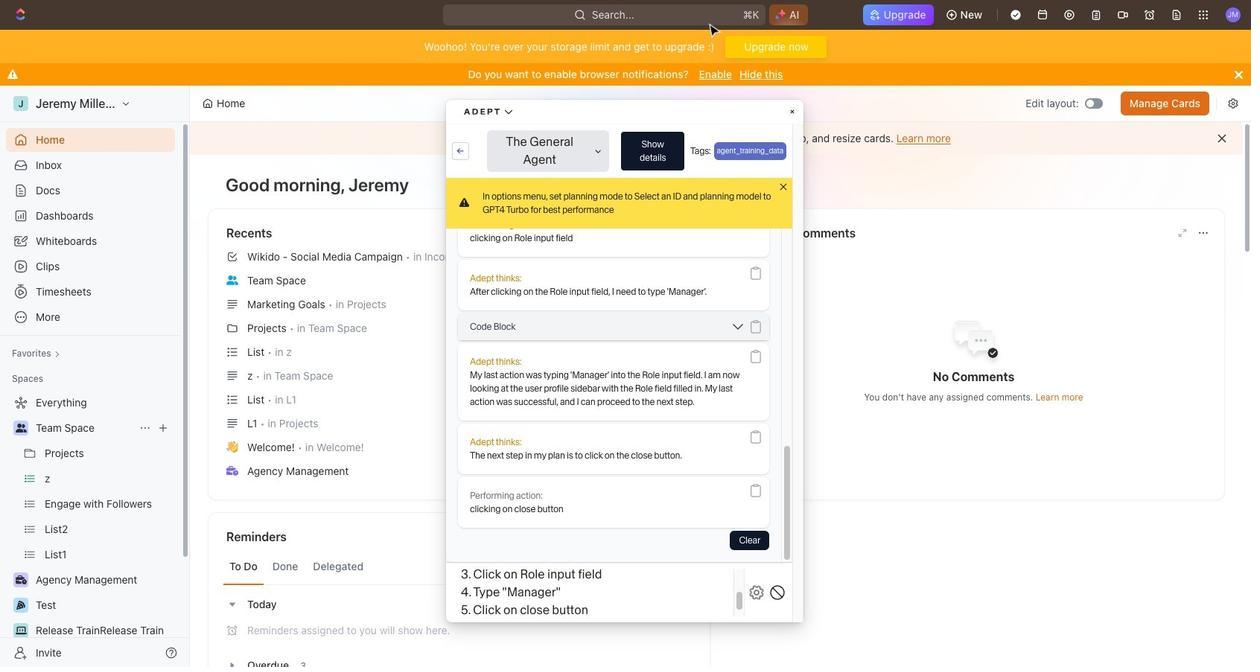 Task type: vqa. For each thing, say whether or not it's contained in the screenshot.
"is" within Linkbuzz is running print advertising in a well- known magazine and needs content creation.
no



Task type: describe. For each thing, give the bounding box(es) containing it.
sidebar navigation
[[0, 86, 193, 667]]

pizza slice image
[[16, 601, 25, 610]]

laptop code image
[[15, 627, 26, 635]]



Task type: locate. For each thing, give the bounding box(es) containing it.
tree inside sidebar 'navigation'
[[6, 391, 175, 667]]

tree
[[6, 391, 175, 667]]

jeremy miller's workspace, , element
[[13, 96, 28, 111]]

user group image
[[226, 275, 238, 285]]

user group image
[[15, 424, 26, 433]]

alert
[[190, 122, 1243, 155]]

tab list
[[223, 549, 695, 586]]

business time image
[[226, 466, 238, 476]]

business time image
[[15, 576, 26, 585]]



